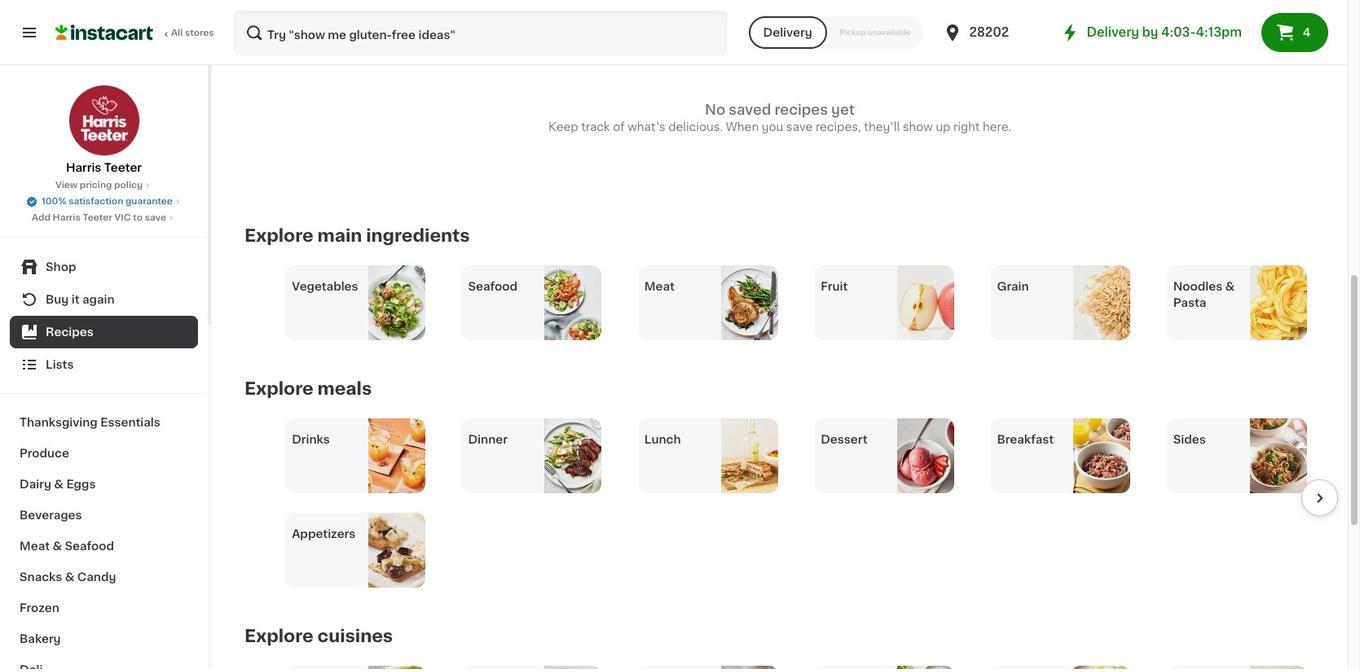 Task type: vqa. For each thing, say whether or not it's contained in the screenshot.
1
no



Task type: locate. For each thing, give the bounding box(es) containing it.
recipes link
[[10, 316, 198, 349]]

1 horizontal spatial save
[[786, 121, 813, 132]]

item carousel region containing vegetables
[[245, 265, 1338, 340]]

& for dairy
[[54, 479, 64, 491]]

sides
[[1174, 434, 1206, 445]]

meat for meat
[[645, 281, 675, 292]]

produce link
[[10, 439, 198, 469]]

save right you
[[786, 121, 813, 132]]

thanksgiving
[[20, 417, 98, 429]]

pricing
[[80, 181, 112, 190]]

harris teeter link
[[66, 85, 142, 176]]

0 vertical spatial meat
[[645, 281, 675, 292]]

2 vertical spatial explore
[[245, 628, 314, 645]]

dinner link
[[462, 419, 602, 494]]

cuisines
[[318, 628, 393, 645]]

delivery button
[[749, 16, 827, 49]]

all stores
[[171, 29, 214, 37]]

1 horizontal spatial seafood
[[468, 281, 518, 292]]

0 horizontal spatial save
[[145, 214, 166, 223]]

1 horizontal spatial meat
[[645, 281, 675, 292]]

0 vertical spatial explore
[[245, 227, 314, 244]]

lists
[[46, 359, 74, 371]]

1 vertical spatial recipes
[[775, 103, 828, 116]]

meat inside item carousel region
[[645, 281, 675, 292]]

explore
[[245, 227, 314, 244], [245, 380, 314, 397], [245, 628, 314, 645]]

noodles & pasta
[[1174, 281, 1235, 309]]

explore meals
[[245, 380, 372, 397]]

thanksgiving essentials
[[20, 417, 160, 429]]

28202 button
[[943, 10, 1041, 55]]

None search field
[[233, 10, 728, 55]]

teeter
[[104, 162, 142, 174], [83, 214, 112, 223]]

meat for meat & seafood
[[20, 541, 50, 553]]

explore for explore cuisines
[[245, 628, 314, 645]]

keep
[[548, 121, 578, 132]]

harris teeter
[[66, 162, 142, 174]]

& left eggs
[[54, 479, 64, 491]]

1 vertical spatial teeter
[[83, 214, 112, 223]]

1 vertical spatial save
[[145, 214, 166, 223]]

save inside add harris teeter vic to save 'link'
[[145, 214, 166, 223]]

meat link
[[638, 265, 778, 340]]

0 vertical spatial save
[[786, 121, 813, 132]]

0 vertical spatial teeter
[[104, 162, 142, 174]]

explore up drinks
[[245, 380, 314, 397]]

1 item carousel region from the top
[[245, 265, 1338, 340]]

& inside noodles & pasta
[[1226, 281, 1235, 292]]

bakery link
[[10, 624, 198, 655]]

satisfaction
[[69, 197, 123, 206]]

teeter inside add harris teeter vic to save 'link'
[[83, 214, 112, 223]]

meat
[[645, 281, 675, 292], [20, 541, 50, 553]]

delivery
[[1087, 26, 1139, 38], [763, 27, 812, 38]]

item carousel region
[[245, 265, 1338, 340], [245, 419, 1338, 588]]

& right noodles
[[1226, 281, 1235, 292]]

add
[[32, 214, 50, 223]]

& for noodles
[[1226, 281, 1235, 292]]

dessert link
[[814, 419, 955, 494]]

explore left main
[[245, 227, 314, 244]]

meals
[[318, 380, 372, 397]]

1 vertical spatial meat
[[20, 541, 50, 553]]

1 horizontal spatial recipes
[[775, 103, 828, 116]]

again
[[82, 294, 115, 306]]

all stores link
[[55, 10, 215, 55]]

harris down '100%'
[[53, 214, 80, 223]]

vic
[[114, 214, 131, 223]]

teeter down the 'satisfaction'
[[83, 214, 112, 223]]

track
[[581, 121, 610, 132]]

here.
[[983, 121, 1012, 132]]

3 explore from the top
[[245, 628, 314, 645]]

drinks link
[[285, 419, 426, 494]]

& for snacks
[[65, 572, 74, 584]]

drinks
[[292, 434, 330, 445]]

bakery
[[20, 634, 61, 646]]

1 explore from the top
[[245, 227, 314, 244]]

& left candy on the left bottom
[[65, 572, 74, 584]]

harris up pricing
[[66, 162, 101, 174]]

save
[[786, 121, 813, 132], [145, 214, 166, 223]]

it
[[72, 294, 80, 306]]

1 vertical spatial harris
[[53, 214, 80, 223]]

when
[[726, 121, 759, 132]]

100% satisfaction guarantee
[[42, 197, 173, 206]]

breakfast link
[[991, 419, 1131, 494]]

100% satisfaction guarantee button
[[25, 192, 182, 209]]

1 vertical spatial seafood
[[65, 541, 114, 553]]

recipes
[[304, 17, 372, 34], [775, 103, 828, 116]]

explore main ingredients
[[245, 227, 470, 244]]

save down "guarantee"
[[145, 214, 166, 223]]

0 horizontal spatial seafood
[[65, 541, 114, 553]]

1 vertical spatial explore
[[245, 380, 314, 397]]

view pricing policy link
[[55, 179, 153, 192]]

teeter up policy
[[104, 162, 142, 174]]

vegetables
[[292, 281, 358, 292]]

harris
[[66, 162, 101, 174], [53, 214, 80, 223]]

frozen
[[20, 603, 59, 615]]

0 vertical spatial seafood
[[468, 281, 518, 292]]

recipes
[[46, 327, 94, 338]]

recipes up you
[[775, 103, 828, 116]]

policy
[[114, 181, 143, 190]]

0 horizontal spatial delivery
[[763, 27, 812, 38]]

2 explore from the top
[[245, 380, 314, 397]]

0 horizontal spatial recipes
[[304, 17, 372, 34]]

& down beverages
[[53, 541, 62, 553]]

instacart logo image
[[55, 23, 153, 42]]

0 vertical spatial item carousel region
[[245, 265, 1338, 340]]

1 horizontal spatial delivery
[[1087, 26, 1139, 38]]

recipes right saved
[[304, 17, 372, 34]]

item carousel region containing drinks
[[245, 419, 1338, 588]]

seafood inside item carousel region
[[468, 281, 518, 292]]

buy it again
[[46, 294, 115, 306]]

2 item carousel region from the top
[[245, 419, 1338, 588]]

lists link
[[10, 349, 198, 381]]

harris teeter logo image
[[68, 85, 140, 156]]

produce
[[20, 448, 69, 460]]

stores
[[185, 29, 214, 37]]

0 horizontal spatial meat
[[20, 541, 50, 553]]

meat & seafood link
[[10, 531, 198, 562]]

explore left cuisines
[[245, 628, 314, 645]]

delivery inside button
[[763, 27, 812, 38]]

1 vertical spatial item carousel region
[[245, 419, 1338, 588]]

dairy
[[20, 479, 51, 491]]



Task type: describe. For each thing, give the bounding box(es) containing it.
harris inside 'link'
[[53, 214, 80, 223]]

eggs
[[66, 479, 96, 491]]

item carousel region for explore meals
[[245, 419, 1338, 588]]

view
[[55, 181, 77, 190]]

fruit
[[821, 281, 848, 292]]

lunch link
[[638, 419, 778, 494]]

grain
[[997, 281, 1029, 292]]

yet
[[831, 103, 855, 116]]

delivery for delivery by 4:03-4:13pm
[[1087, 26, 1139, 38]]

noodles
[[1174, 281, 1223, 292]]

vegetables link
[[285, 265, 426, 340]]

thanksgiving essentials link
[[10, 408, 198, 439]]

shop
[[46, 262, 76, 273]]

service type group
[[749, 16, 924, 49]]

fruit link
[[814, 265, 955, 340]]

sides link
[[1167, 419, 1307, 494]]

explore for explore meals
[[245, 380, 314, 397]]

you
[[762, 121, 784, 132]]

what's
[[628, 121, 666, 132]]

item carousel region for explore main ingredients
[[245, 265, 1338, 340]]

lunch
[[645, 434, 681, 445]]

28202
[[969, 26, 1009, 38]]

delicious.
[[669, 121, 723, 132]]

view pricing policy
[[55, 181, 143, 190]]

snacks & candy
[[20, 572, 116, 584]]

no
[[705, 103, 726, 116]]

dessert
[[821, 434, 868, 445]]

guarantee
[[125, 197, 173, 206]]

to
[[133, 214, 143, 223]]

0 vertical spatial harris
[[66, 162, 101, 174]]

& for meat
[[53, 541, 62, 553]]

seafood link
[[462, 265, 602, 340]]

buy it again link
[[10, 284, 198, 316]]

saved
[[729, 103, 771, 116]]

explore for explore main ingredients
[[245, 227, 314, 244]]

right
[[954, 121, 980, 132]]

save inside 'no saved recipes yet keep track of what's delicious. when you save recipes, they'll show up right here.'
[[786, 121, 813, 132]]

saved
[[245, 17, 300, 34]]

essentials
[[100, 417, 160, 429]]

100%
[[42, 197, 66, 206]]

saved recipes
[[245, 17, 372, 34]]

4
[[1303, 27, 1311, 38]]

appetizers link
[[285, 513, 426, 588]]

shop link
[[10, 251, 198, 284]]

appetizers
[[292, 529, 356, 540]]

Search field
[[235, 11, 726, 54]]

4 button
[[1262, 13, 1329, 52]]

buy
[[46, 294, 69, 306]]

explore cuisines
[[245, 628, 393, 645]]

pasta
[[1174, 297, 1206, 309]]

candy
[[77, 572, 116, 584]]

4:13pm
[[1196, 26, 1242, 38]]

4:03-
[[1162, 26, 1196, 38]]

delivery by 4:03-4:13pm
[[1087, 26, 1242, 38]]

show
[[903, 121, 933, 132]]

up
[[936, 121, 951, 132]]

beverages link
[[10, 500, 198, 531]]

snacks & candy link
[[10, 562, 198, 593]]

no saved recipes yet keep track of what's delicious. when you save recipes, they'll show up right here.
[[548, 103, 1012, 132]]

all
[[171, 29, 183, 37]]

beverages
[[20, 510, 82, 522]]

add harris teeter vic to save link
[[32, 212, 176, 225]]

dinner
[[468, 434, 508, 445]]

of
[[613, 121, 625, 132]]

dairy & eggs link
[[10, 469, 198, 500]]

breakfast
[[997, 434, 1054, 445]]

recipes,
[[816, 121, 861, 132]]

they'll
[[864, 121, 900, 132]]

snacks
[[20, 572, 62, 584]]

delivery for delivery
[[763, 27, 812, 38]]

recipes inside 'no saved recipes yet keep track of what's delicious. when you save recipes, they'll show up right here.'
[[775, 103, 828, 116]]

main
[[318, 227, 362, 244]]

dairy & eggs
[[20, 479, 96, 491]]

ingredients
[[366, 227, 470, 244]]

grain link
[[991, 265, 1131, 340]]

delivery by 4:03-4:13pm link
[[1061, 23, 1242, 42]]

frozen link
[[10, 593, 198, 624]]

meat & seafood
[[20, 541, 114, 553]]

0 vertical spatial recipes
[[304, 17, 372, 34]]

add harris teeter vic to save
[[32, 214, 166, 223]]

noodles & pasta link
[[1167, 265, 1307, 340]]

teeter inside harris teeter link
[[104, 162, 142, 174]]



